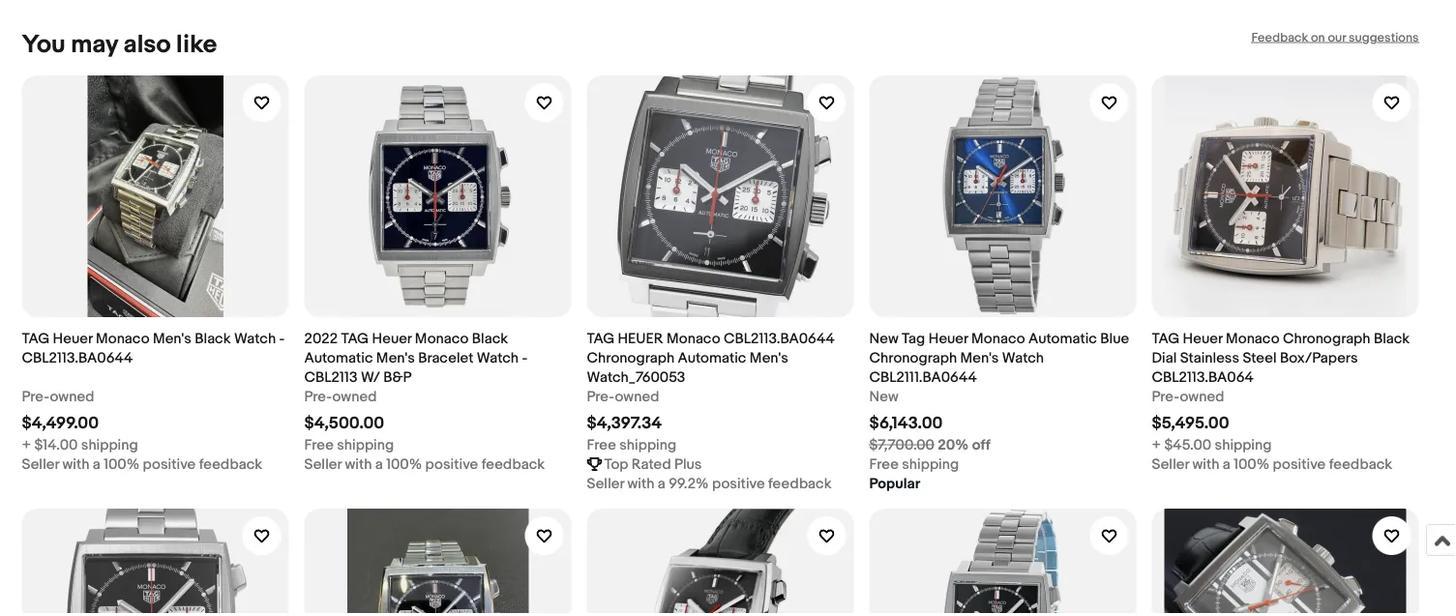 Task type: vqa. For each thing, say whether or not it's contained in the screenshot.
+ within the TAG Heuer Monaco Chronograph Black Dial Stainless Steel Box/Papers CBL2113.BA064 Pre-owned $5,495.00 + $45.00 shipping Seller with a 100% positive feedback
yes



Task type: describe. For each thing, give the bounding box(es) containing it.
watch for w/
[[477, 349, 519, 367]]

tag for tag heuer monaco cbl2113.ba0644 chronograph automatic men's watch_760053 pre-owned $4,397.34 free shipping
[[587, 330, 615, 347]]

- inside "tag heuer monaco men's black watch - cbl2113.ba0644"
[[279, 330, 285, 347]]

rated
[[632, 456, 671, 473]]

with inside pre-owned $4,499.00 + $14.00 shipping seller with a 100% positive feedback
[[62, 456, 90, 473]]

list containing $4,499.00
[[22, 60, 1435, 615]]

monaco inside 2022 tag heuer monaco black automatic men's bracelet watch - cbl2113 w/ b&p pre-owned $4,500.00 free shipping seller with a 100% positive feedback
[[415, 330, 469, 347]]

pre-owned text field for $4,500.00
[[304, 387, 377, 406]]

free inside new tag heuer monaco automatic blue chronograph men's watch cbl2111.ba0644 new $6,143.00 $7,700.00 20% off free shipping popular
[[870, 456, 899, 473]]

99.2%
[[669, 475, 709, 493]]

plus
[[675, 456, 702, 473]]

automatic for cbl2113
[[304, 349, 373, 367]]

pre- inside tag heuer monaco chronograph black dial stainless steel box/papers cbl2113.ba064 pre-owned $5,495.00 + $45.00 shipping seller with a 100% positive feedback
[[1152, 388, 1180, 405]]

monaco inside new tag heuer monaco automatic blue chronograph men's watch cbl2111.ba0644 new $6,143.00 $7,700.00 20% off free shipping popular
[[972, 330, 1026, 347]]

men's inside "tag heuer monaco men's black watch - cbl2113.ba0644"
[[153, 330, 192, 347]]

heuer
[[618, 330, 664, 347]]

$7,700.00
[[870, 436, 935, 454]]

a inside 2022 tag heuer monaco black automatic men's bracelet watch - cbl2113 w/ b&p pre-owned $4,500.00 free shipping seller with a 100% positive feedback
[[375, 456, 383, 473]]

cbl2113
[[304, 369, 358, 386]]

cbl2113.ba064
[[1152, 369, 1254, 386]]

$4,499.00 text field
[[22, 414, 99, 434]]

top rated plus
[[604, 456, 702, 473]]

positive inside 'seller with a 99.2% positive feedback' text field
[[712, 475, 765, 493]]

bracelet
[[418, 349, 474, 367]]

dial
[[1152, 349, 1177, 367]]

you may also like
[[22, 30, 217, 60]]

men's inside new tag heuer monaco automatic blue chronograph men's watch cbl2111.ba0644 new $6,143.00 $7,700.00 20% off free shipping popular
[[961, 349, 999, 367]]

feedback inside pre-owned $4,499.00 + $14.00 shipping seller with a 100% positive feedback
[[199, 456, 262, 473]]

pre- inside pre-owned $4,499.00 + $14.00 shipping seller with a 100% positive feedback
[[22, 388, 50, 405]]

positive inside 2022 tag heuer monaco black automatic men's bracelet watch - cbl2113 w/ b&p pre-owned $4,500.00 free shipping seller with a 100% positive feedback
[[425, 456, 478, 473]]

+ $45.00 shipping text field
[[1152, 435, 1272, 455]]

steel
[[1243, 349, 1277, 367]]

monaco for tag heuer monaco men's black watch - cbl2113.ba0644
[[96, 330, 150, 347]]

+ $14.00 shipping text field
[[22, 435, 138, 455]]

positive inside tag heuer monaco chronograph black dial stainless steel box/papers cbl2113.ba064 pre-owned $5,495.00 + $45.00 shipping seller with a 100% positive feedback
[[1273, 456, 1326, 473]]

with inside tag heuer monaco chronograph black dial stainless steel box/papers cbl2113.ba064 pre-owned $5,495.00 + $45.00 shipping seller with a 100% positive feedback
[[1193, 456, 1220, 473]]

$4,500.00 text field
[[304, 414, 385, 434]]

blue
[[1101, 330, 1130, 347]]

w/
[[361, 369, 380, 386]]

heuer inside "tag heuer monaco men's black watch - cbl2113.ba0644"
[[53, 330, 93, 347]]

feedback inside text field
[[768, 475, 832, 493]]

+ inside tag heuer monaco chronograph black dial stainless steel box/papers cbl2113.ba064 pre-owned $5,495.00 + $45.00 shipping seller with a 100% positive feedback
[[1152, 436, 1162, 454]]

owned inside tag heuer monaco chronograph black dial stainless steel box/papers cbl2113.ba064 pre-owned $5,495.00 + $45.00 shipping seller with a 100% positive feedback
[[1180, 388, 1225, 405]]

shipping inside 'tag heuer monaco cbl2113.ba0644 chronograph automatic men's watch_760053 pre-owned $4,397.34 free shipping'
[[620, 436, 677, 454]]

tag for tag heuer monaco chronograph black dial stainless steel box/papers cbl2113.ba064 pre-owned $5,495.00 + $45.00 shipping seller with a 100% positive feedback
[[1152, 330, 1180, 347]]

monaco for tag heuer monaco chronograph black dial stainless steel box/papers cbl2113.ba064 pre-owned $5,495.00 + $45.00 shipping seller with a 100% positive feedback
[[1226, 330, 1280, 347]]

seller inside pre-owned $4,499.00 + $14.00 shipping seller with a 100% positive feedback
[[22, 456, 59, 473]]

chronograph inside new tag heuer monaco automatic blue chronograph men's watch cbl2111.ba0644 new $6,143.00 $7,700.00 20% off free shipping popular
[[870, 349, 957, 367]]

with inside 2022 tag heuer monaco black automatic men's bracelet watch - cbl2113 w/ b&p pre-owned $4,500.00 free shipping seller with a 100% positive feedback
[[345, 456, 372, 473]]

100% inside 2022 tag heuer monaco black automatic men's bracelet watch - cbl2113 w/ b&p pre-owned $4,500.00 free shipping seller with a 100% positive feedback
[[386, 456, 422, 473]]

tag inside 2022 tag heuer monaco black automatic men's bracelet watch - cbl2113 w/ b&p pre-owned $4,500.00 free shipping seller with a 100% positive feedback
[[341, 330, 369, 347]]

off
[[972, 436, 991, 454]]

Seller with a 100% positive feedback text field
[[22, 455, 262, 474]]

watch_760053
[[587, 369, 686, 386]]

Free shipping text field
[[587, 435, 677, 455]]

chronograph inside 'tag heuer monaco cbl2113.ba0644 chronograph automatic men's watch_760053 pre-owned $4,397.34 free shipping'
[[587, 349, 675, 367]]

popular
[[870, 475, 921, 493]]

0 horizontal spatial free shipping text field
[[304, 435, 394, 455]]

seller with a 99.2% positive feedback
[[587, 475, 832, 493]]

feedback inside 2022 tag heuer monaco black automatic men's bracelet watch - cbl2113 w/ b&p pre-owned $4,500.00 free shipping seller with a 100% positive feedback
[[482, 456, 545, 473]]

seller inside text field
[[587, 475, 624, 493]]

a inside tag heuer monaco chronograph black dial stainless steel box/papers cbl2113.ba064 pre-owned $5,495.00 + $45.00 shipping seller with a 100% positive feedback
[[1223, 456, 1231, 473]]

feedback on our suggestions
[[1252, 30, 1419, 45]]

top
[[604, 456, 629, 473]]

tag heuer monaco chronograph black dial stainless steel box/papers cbl2113.ba064 pre-owned $5,495.00 + $45.00 shipping seller with a 100% positive feedback
[[1152, 330, 1410, 473]]

men's inside 'tag heuer monaco cbl2113.ba0644 chronograph automatic men's watch_760053 pre-owned $4,397.34 free shipping'
[[750, 349, 789, 367]]

positive inside pre-owned $4,499.00 + $14.00 shipping seller with a 100% positive feedback
[[143, 456, 196, 473]]

stainless
[[1180, 349, 1240, 367]]

feedback
[[1252, 30, 1309, 45]]

shipping inside new tag heuer monaco automatic blue chronograph men's watch cbl2111.ba0644 new $6,143.00 $7,700.00 20% off free shipping popular
[[902, 456, 959, 473]]

Top Rated Plus text field
[[604, 455, 702, 474]]

owned inside 'tag heuer monaco cbl2113.ba0644 chronograph automatic men's watch_760053 pre-owned $4,397.34 free shipping'
[[615, 388, 660, 405]]

$4,500.00
[[304, 414, 385, 434]]

New text field
[[870, 387, 899, 406]]

$5,495.00
[[1152, 414, 1230, 434]]

pre-owned text field for $5,495.00
[[1152, 387, 1225, 406]]



Task type: locate. For each thing, give the bounding box(es) containing it.
100% inside tag heuer monaco chronograph black dial stainless steel box/papers cbl2113.ba064 pre-owned $5,495.00 + $45.00 shipping seller with a 100% positive feedback
[[1234, 456, 1270, 473]]

with
[[62, 456, 90, 473], [345, 456, 372, 473], [1193, 456, 1220, 473], [628, 475, 655, 493]]

3 owned from the left
[[615, 388, 660, 405]]

chronograph inside tag heuer monaco chronograph black dial stainless steel box/papers cbl2113.ba064 pre-owned $5,495.00 + $45.00 shipping seller with a 100% positive feedback
[[1283, 330, 1371, 347]]

monaco for tag heuer monaco cbl2113.ba0644 chronograph automatic men's watch_760053 pre-owned $4,397.34 free shipping
[[667, 330, 721, 347]]

0 horizontal spatial watch
[[234, 330, 276, 347]]

1 horizontal spatial seller with a 100% positive feedback text field
[[1152, 455, 1393, 474]]

100% down '+ $14.00 shipping' 'text box'
[[104, 456, 140, 473]]

2 horizontal spatial watch
[[1003, 349, 1044, 367]]

cbl2113.ba0644
[[724, 330, 835, 347], [22, 349, 133, 367]]

pre- up $4,499.00 text field
[[22, 388, 50, 405]]

a down $4,500.00 "text field"
[[375, 456, 383, 473]]

$6,143.00 text field
[[870, 414, 943, 434]]

1 pre-owned text field from the left
[[304, 387, 377, 406]]

seller with a 100% positive feedback text field for $4,500.00
[[304, 455, 545, 474]]

free shipping text field down $7,700.00
[[870, 455, 959, 474]]

2 horizontal spatial 100%
[[1234, 456, 1270, 473]]

1 tag from the left
[[22, 330, 50, 347]]

monaco right heuer
[[667, 330, 721, 347]]

chronograph
[[1283, 330, 1371, 347], [587, 349, 675, 367], [870, 349, 957, 367]]

seller down top
[[587, 475, 624, 493]]

+
[[22, 436, 31, 454], [1152, 436, 1162, 454]]

1 horizontal spatial pre-owned text field
[[1152, 387, 1225, 406]]

+ left the $45.00
[[1152, 436, 1162, 454]]

100% down "+ $45.00 shipping" text box
[[1234, 456, 1270, 473]]

free down the $4,500.00 on the bottom left of the page
[[304, 436, 334, 454]]

with inside 'seller with a 99.2% positive feedback' text field
[[628, 475, 655, 493]]

heuer right tag
[[929, 330, 969, 347]]

pre-owned text field up $4,499.00 text field
[[22, 387, 94, 406]]

tag for tag heuer monaco men's black watch - cbl2113.ba0644
[[22, 330, 50, 347]]

1 heuer from the left
[[53, 330, 93, 347]]

also
[[124, 30, 171, 60]]

0 horizontal spatial pre-owned text field
[[304, 387, 377, 406]]

automatic for $4,397.34
[[678, 349, 747, 367]]

1 vertical spatial new
[[870, 388, 899, 405]]

free shipping text field down the $4,500.00 on the bottom left of the page
[[304, 435, 394, 455]]

cbl2113.ba0644 inside "tag heuer monaco men's black watch - cbl2113.ba0644"
[[22, 349, 133, 367]]

3 100% from the left
[[1234, 456, 1270, 473]]

owned inside pre-owned $4,499.00 + $14.00 shipping seller with a 100% positive feedback
[[50, 388, 94, 405]]

shipping up rated
[[620, 436, 677, 454]]

100% inside pre-owned $4,499.00 + $14.00 shipping seller with a 100% positive feedback
[[104, 456, 140, 473]]

pre-owned text field down the cbl2113
[[304, 387, 377, 406]]

pre- up $5,495.00
[[1152, 388, 1180, 405]]

20%
[[938, 436, 969, 454]]

1 horizontal spatial free
[[587, 436, 616, 454]]

$4,397.34
[[587, 414, 662, 434]]

watch inside new tag heuer monaco automatic blue chronograph men's watch cbl2111.ba0644 new $6,143.00 $7,700.00 20% off free shipping popular
[[1003, 349, 1044, 367]]

1 owned from the left
[[50, 388, 94, 405]]

watch inside 2022 tag heuer monaco black automatic men's bracelet watch - cbl2113 w/ b&p pre-owned $4,500.00 free shipping seller with a 100% positive feedback
[[477, 349, 519, 367]]

$6,143.00
[[870, 414, 943, 434]]

2 horizontal spatial free
[[870, 456, 899, 473]]

feedback inside tag heuer monaco chronograph black dial stainless steel box/papers cbl2113.ba064 pre-owned $5,495.00 + $45.00 shipping seller with a 100% positive feedback
[[1330, 456, 1393, 473]]

like
[[176, 30, 217, 60]]

tag inside 'tag heuer monaco cbl2113.ba0644 chronograph automatic men's watch_760053 pre-owned $4,397.34 free shipping'
[[587, 330, 615, 347]]

shipping inside pre-owned $4,499.00 + $14.00 shipping seller with a 100% positive feedback
[[81, 436, 138, 454]]

a inside pre-owned $4,499.00 + $14.00 shipping seller with a 100% positive feedback
[[93, 456, 100, 473]]

owned inside 2022 tag heuer monaco black automatic men's bracelet watch - cbl2113 w/ b&p pre-owned $4,500.00 free shipping seller with a 100% positive feedback
[[332, 388, 377, 405]]

tag
[[902, 330, 926, 347]]

positive
[[143, 456, 196, 473], [425, 456, 478, 473], [1273, 456, 1326, 473], [712, 475, 765, 493]]

1 + from the left
[[22, 436, 31, 454]]

tag inside tag heuer monaco chronograph black dial stainless steel box/papers cbl2113.ba064 pre-owned $5,495.00 + $45.00 shipping seller with a 100% positive feedback
[[1152, 330, 1180, 347]]

cbl2111.ba0644
[[870, 369, 977, 386]]

black inside 2022 tag heuer monaco black automatic men's bracelet watch - cbl2113 w/ b&p pre-owned $4,500.00 free shipping seller with a 100% positive feedback
[[472, 330, 508, 347]]

monaco inside "tag heuer monaco men's black watch - cbl2113.ba0644"
[[96, 330, 150, 347]]

0 horizontal spatial -
[[279, 330, 285, 347]]

pre- inside 'tag heuer monaco cbl2113.ba0644 chronograph automatic men's watch_760053 pre-owned $4,397.34 free shipping'
[[587, 388, 615, 405]]

black for $5,495.00
[[1374, 330, 1410, 347]]

1 horizontal spatial black
[[472, 330, 508, 347]]

b&p
[[384, 369, 412, 386]]

tag heuer monaco men's black watch - cbl2113.ba0644
[[22, 330, 285, 367]]

pre-owned text field down cbl2113.ba064
[[1152, 387, 1225, 406]]

heuer inside tag heuer monaco chronograph black dial stainless steel box/papers cbl2113.ba064 pre-owned $5,495.00 + $45.00 shipping seller with a 100% positive feedback
[[1183, 330, 1223, 347]]

automatic inside new tag heuer monaco automatic blue chronograph men's watch cbl2111.ba0644 new $6,143.00 $7,700.00 20% off free shipping popular
[[1029, 330, 1098, 347]]

1 pre- from the left
[[22, 388, 50, 405]]

pre-
[[22, 388, 50, 405], [304, 388, 332, 405], [587, 388, 615, 405], [1152, 388, 1180, 405]]

heuer up b&p
[[372, 330, 412, 347]]

men's
[[153, 330, 192, 347], [376, 349, 415, 367], [750, 349, 789, 367], [961, 349, 999, 367]]

owned up $4,499.00 text field
[[50, 388, 94, 405]]

4 heuer from the left
[[1183, 330, 1223, 347]]

2 black from the left
[[472, 330, 508, 347]]

with down '+ $14.00 shipping' 'text box'
[[62, 456, 90, 473]]

4 tag from the left
[[1152, 330, 1180, 347]]

Popular text field
[[870, 474, 921, 494]]

2 seller with a 100% positive feedback text field from the left
[[1152, 455, 1393, 474]]

seller down the $45.00
[[1152, 456, 1190, 473]]

tag
[[22, 330, 50, 347], [341, 330, 369, 347], [587, 330, 615, 347], [1152, 330, 1180, 347]]

automatic
[[1029, 330, 1098, 347], [304, 349, 373, 367], [678, 349, 747, 367]]

+ inside pre-owned $4,499.00 + $14.00 shipping seller with a 100% positive feedback
[[22, 436, 31, 454]]

- left 2022
[[279, 330, 285, 347]]

1 horizontal spatial +
[[1152, 436, 1162, 454]]

monaco up pre-owned $4,499.00 + $14.00 shipping seller with a 100% positive feedback
[[96, 330, 150, 347]]

men's inside 2022 tag heuer monaco black automatic men's bracelet watch - cbl2113 w/ b&p pre-owned $4,500.00 free shipping seller with a 100% positive feedback
[[376, 349, 415, 367]]

0 vertical spatial cbl2113.ba0644
[[724, 330, 835, 347]]

tag heuer monaco cbl2113.ba0644 chronograph automatic men's watch_760053 pre-owned $4,397.34 free shipping
[[587, 330, 835, 454]]

3 black from the left
[[1374, 330, 1410, 347]]

pre-owned text field down watch_760053
[[587, 387, 660, 406]]

shipping down the $4,500.00 on the bottom left of the page
[[337, 436, 394, 454]]

shipping
[[81, 436, 138, 454], [337, 436, 394, 454], [620, 436, 677, 454], [1215, 436, 1272, 454], [902, 456, 959, 473]]

1 horizontal spatial free shipping text field
[[870, 455, 959, 474]]

chronograph up watch_760053
[[587, 349, 675, 367]]

chronograph up box/papers
[[1283, 330, 1371, 347]]

black for $4,500.00
[[472, 330, 508, 347]]

free inside 'tag heuer monaco cbl2113.ba0644 chronograph automatic men's watch_760053 pre-owned $4,397.34 free shipping'
[[587, 436, 616, 454]]

1 new from the top
[[870, 330, 899, 347]]

free up top
[[587, 436, 616, 454]]

tag up $4,499.00
[[22, 330, 50, 347]]

Free shipping text field
[[304, 435, 394, 455], [870, 455, 959, 474]]

black inside "tag heuer monaco men's black watch - cbl2113.ba0644"
[[195, 330, 231, 347]]

$4,499.00
[[22, 414, 99, 434]]

our
[[1328, 30, 1347, 45]]

suggestions
[[1349, 30, 1419, 45]]

cbl2113.ba0644 inside 'tag heuer monaco cbl2113.ba0644 chronograph automatic men's watch_760053 pre-owned $4,397.34 free shipping'
[[724, 330, 835, 347]]

1 horizontal spatial watch
[[477, 349, 519, 367]]

monaco
[[96, 330, 150, 347], [415, 330, 469, 347], [667, 330, 721, 347], [972, 330, 1026, 347], [1226, 330, 1280, 347]]

heuer inside new tag heuer monaco automatic blue chronograph men's watch cbl2111.ba0644 new $6,143.00 $7,700.00 20% off free shipping popular
[[929, 330, 969, 347]]

$5,495.00 text field
[[1152, 414, 1230, 434]]

heuer
[[53, 330, 93, 347], [372, 330, 412, 347], [929, 330, 969, 347], [1183, 330, 1223, 347]]

3 heuer from the left
[[929, 330, 969, 347]]

black inside tag heuer monaco chronograph black dial stainless steel box/papers cbl2113.ba064 pre-owned $5,495.00 + $45.00 shipping seller with a 100% positive feedback
[[1374, 330, 1410, 347]]

2 horizontal spatial chronograph
[[1283, 330, 1371, 347]]

1 horizontal spatial 100%
[[386, 456, 422, 473]]

a
[[93, 456, 100, 473], [375, 456, 383, 473], [1223, 456, 1231, 473], [658, 475, 666, 493]]

100% down b&p
[[386, 456, 422, 473]]

pre- up $4,397.34 text box
[[587, 388, 615, 405]]

$45.00
[[1165, 436, 1212, 454]]

owned down watch_760053
[[615, 388, 660, 405]]

2 new from the top
[[870, 388, 899, 405]]

monaco up cbl2111.ba0644
[[972, 330, 1026, 347]]

new up the $6,143.00 text field
[[870, 388, 899, 405]]

monaco inside tag heuer monaco chronograph black dial stainless steel box/papers cbl2113.ba064 pre-owned $5,495.00 + $45.00 shipping seller with a 100% positive feedback
[[1226, 330, 1280, 347]]

pre- down the cbl2113
[[304, 388, 332, 405]]

a down top rated plus
[[658, 475, 666, 493]]

automatic left blue
[[1029, 330, 1098, 347]]

free inside 2022 tag heuer monaco black automatic men's bracelet watch - cbl2113 w/ b&p pre-owned $4,500.00 free shipping seller with a 100% positive feedback
[[304, 436, 334, 454]]

pre-owned $4,499.00 + $14.00 shipping seller with a 100% positive feedback
[[22, 388, 262, 473]]

1 pre-owned text field from the left
[[22, 387, 94, 406]]

+ left $14.00
[[22, 436, 31, 454]]

shipping down previous price $7,700.00 20% off text box
[[902, 456, 959, 473]]

new
[[870, 330, 899, 347], [870, 388, 899, 405]]

pre-owned text field for $4,397.34
[[587, 387, 660, 406]]

2 heuer from the left
[[372, 330, 412, 347]]

automatic up watch_760053
[[678, 349, 747, 367]]

shipping inside tag heuer monaco chronograph black dial stainless steel box/papers cbl2113.ba064 pre-owned $5,495.00 + $45.00 shipping seller with a 100% positive feedback
[[1215, 436, 1272, 454]]

3 pre- from the left
[[587, 388, 615, 405]]

4 monaco from the left
[[972, 330, 1026, 347]]

owned
[[50, 388, 94, 405], [332, 388, 377, 405], [615, 388, 660, 405], [1180, 388, 1225, 405]]

Pre-owned text field
[[22, 387, 94, 406], [587, 387, 660, 406]]

- right bracelet
[[522, 349, 528, 367]]

2 + from the left
[[1152, 436, 1162, 454]]

0 horizontal spatial free
[[304, 436, 334, 454]]

3 tag from the left
[[587, 330, 615, 347]]

heuer up $4,499.00
[[53, 330, 93, 347]]

2 horizontal spatial black
[[1374, 330, 1410, 347]]

automatic up the cbl2113
[[304, 349, 373, 367]]

pre- inside 2022 tag heuer monaco black automatic men's bracelet watch - cbl2113 w/ b&p pre-owned $4,500.00 free shipping seller with a 100% positive feedback
[[304, 388, 332, 405]]

1 horizontal spatial chronograph
[[870, 349, 957, 367]]

pre-owned text field for $4,499.00
[[22, 387, 94, 406]]

1 horizontal spatial -
[[522, 349, 528, 367]]

feedback
[[199, 456, 262, 473], [482, 456, 545, 473], [1330, 456, 1393, 473], [768, 475, 832, 493]]

1 black from the left
[[195, 330, 231, 347]]

new left tag
[[870, 330, 899, 347]]

with down "+ $45.00 shipping" text box
[[1193, 456, 1220, 473]]

1 vertical spatial cbl2113.ba0644
[[22, 349, 133, 367]]

tag up dial
[[1152, 330, 1180, 347]]

4 owned from the left
[[1180, 388, 1225, 405]]

2 100% from the left
[[386, 456, 422, 473]]

watch for $6,143.00
[[1003, 349, 1044, 367]]

you
[[22, 30, 65, 60]]

heuer inside 2022 tag heuer monaco black automatic men's bracelet watch - cbl2113 w/ b&p pre-owned $4,500.00 free shipping seller with a 100% positive feedback
[[372, 330, 412, 347]]

2 tag from the left
[[341, 330, 369, 347]]

2 owned from the left
[[332, 388, 377, 405]]

box/papers
[[1280, 349, 1359, 367]]

5 monaco from the left
[[1226, 330, 1280, 347]]

2022 tag heuer monaco black automatic men's bracelet watch - cbl2113 w/ b&p pre-owned $4,500.00 free shipping seller with a 100% positive feedback
[[304, 330, 545, 473]]

a down '+ $14.00 shipping' 'text box'
[[93, 456, 100, 473]]

- inside 2022 tag heuer monaco black automatic men's bracelet watch - cbl2113 w/ b&p pre-owned $4,500.00 free shipping seller with a 100% positive feedback
[[522, 349, 528, 367]]

0 horizontal spatial seller with a 100% positive feedback text field
[[304, 455, 545, 474]]

1 seller with a 100% positive feedback text field from the left
[[304, 455, 545, 474]]

seller with a 100% positive feedback text field down the $45.00
[[1152, 455, 1393, 474]]

1 100% from the left
[[104, 456, 140, 473]]

watch
[[234, 330, 276, 347], [477, 349, 519, 367], [1003, 349, 1044, 367]]

Pre-owned text field
[[304, 387, 377, 406], [1152, 387, 1225, 406]]

2 pre-owned text field from the left
[[587, 387, 660, 406]]

heuer up stainless
[[1183, 330, 1223, 347]]

seller down $4,500.00 "text field"
[[304, 456, 342, 473]]

owned down cbl2113.ba064
[[1180, 388, 1225, 405]]

0 horizontal spatial pre-owned text field
[[22, 387, 94, 406]]

0 horizontal spatial 100%
[[104, 456, 140, 473]]

4 pre- from the left
[[1152, 388, 1180, 405]]

monaco up bracelet
[[415, 330, 469, 347]]

2022
[[304, 330, 338, 347]]

watch inside "tag heuer monaco men's black watch - cbl2113.ba0644"
[[234, 330, 276, 347]]

on
[[1311, 30, 1326, 45]]

-
[[279, 330, 285, 347], [522, 349, 528, 367]]

may
[[71, 30, 118, 60]]

seller with a 100% positive feedback text field down $4,500.00 "text field"
[[304, 455, 545, 474]]

1 horizontal spatial cbl2113.ba0644
[[724, 330, 835, 347]]

seller
[[22, 456, 59, 473], [304, 456, 342, 473], [1152, 456, 1190, 473], [587, 475, 624, 493]]

list
[[22, 60, 1435, 615]]

feedback on our suggestions link
[[1252, 30, 1419, 45]]

0 horizontal spatial chronograph
[[587, 349, 675, 367]]

$14.00
[[34, 436, 78, 454]]

shipping right the $45.00
[[1215, 436, 1272, 454]]

1 horizontal spatial automatic
[[678, 349, 747, 367]]

1 monaco from the left
[[96, 330, 150, 347]]

1 horizontal spatial pre-owned text field
[[587, 387, 660, 406]]

tag left heuer
[[587, 330, 615, 347]]

100%
[[104, 456, 140, 473], [386, 456, 422, 473], [1234, 456, 1270, 473]]

new tag heuer monaco automatic blue chronograph men's watch cbl2111.ba0644 new $6,143.00 $7,700.00 20% off free shipping popular
[[870, 330, 1130, 493]]

seller with a 100% positive feedback text field for shipping
[[1152, 455, 1393, 474]]

2 monaco from the left
[[415, 330, 469, 347]]

previous price $7,700.00 20% off text field
[[870, 435, 991, 455]]

0 horizontal spatial +
[[22, 436, 31, 454]]

2 pre-owned text field from the left
[[1152, 387, 1225, 406]]

Seller with a 99.2% positive feedback text field
[[587, 474, 832, 494]]

seller down $14.00
[[22, 456, 59, 473]]

tag right 2022
[[341, 330, 369, 347]]

seller inside 2022 tag heuer monaco black automatic men's bracelet watch - cbl2113 w/ b&p pre-owned $4,500.00 free shipping seller with a 100% positive feedback
[[304, 456, 342, 473]]

1 vertical spatial -
[[522, 349, 528, 367]]

chronograph down tag
[[870, 349, 957, 367]]

seller inside tag heuer monaco chronograph black dial stainless steel box/papers cbl2113.ba064 pre-owned $5,495.00 + $45.00 shipping seller with a 100% positive feedback
[[1152, 456, 1190, 473]]

0 horizontal spatial black
[[195, 330, 231, 347]]

a inside 'seller with a 99.2% positive feedback' text field
[[658, 475, 666, 493]]

automatic inside 'tag heuer monaco cbl2113.ba0644 chronograph automatic men's watch_760053 pre-owned $4,397.34 free shipping'
[[678, 349, 747, 367]]

with down the $4,500.00 on the bottom left of the page
[[345, 456, 372, 473]]

monaco inside 'tag heuer monaco cbl2113.ba0644 chronograph automatic men's watch_760053 pre-owned $4,397.34 free shipping'
[[667, 330, 721, 347]]

automatic inside 2022 tag heuer monaco black automatic men's bracelet watch - cbl2113 w/ b&p pre-owned $4,500.00 free shipping seller with a 100% positive feedback
[[304, 349, 373, 367]]

a down "+ $45.00 shipping" text box
[[1223, 456, 1231, 473]]

shipping up seller with a 100% positive feedback text box
[[81, 436, 138, 454]]

monaco up steel
[[1226, 330, 1280, 347]]

0 vertical spatial -
[[279, 330, 285, 347]]

free up popular text field
[[870, 456, 899, 473]]

$4,397.34 text field
[[587, 414, 662, 434]]

with down rated
[[628, 475, 655, 493]]

black
[[195, 330, 231, 347], [472, 330, 508, 347], [1374, 330, 1410, 347]]

2 pre- from the left
[[304, 388, 332, 405]]

owned down w/
[[332, 388, 377, 405]]

tag inside "tag heuer monaco men's black watch - cbl2113.ba0644"
[[22, 330, 50, 347]]

Seller with a 100% positive feedback text field
[[304, 455, 545, 474], [1152, 455, 1393, 474]]

0 vertical spatial new
[[870, 330, 899, 347]]

free
[[304, 436, 334, 454], [587, 436, 616, 454], [870, 456, 899, 473]]

2 horizontal spatial automatic
[[1029, 330, 1098, 347]]

0 horizontal spatial cbl2113.ba0644
[[22, 349, 133, 367]]

0 horizontal spatial automatic
[[304, 349, 373, 367]]

shipping inside 2022 tag heuer monaco black automatic men's bracelet watch - cbl2113 w/ b&p pre-owned $4,500.00 free shipping seller with a 100% positive feedback
[[337, 436, 394, 454]]

3 monaco from the left
[[667, 330, 721, 347]]



